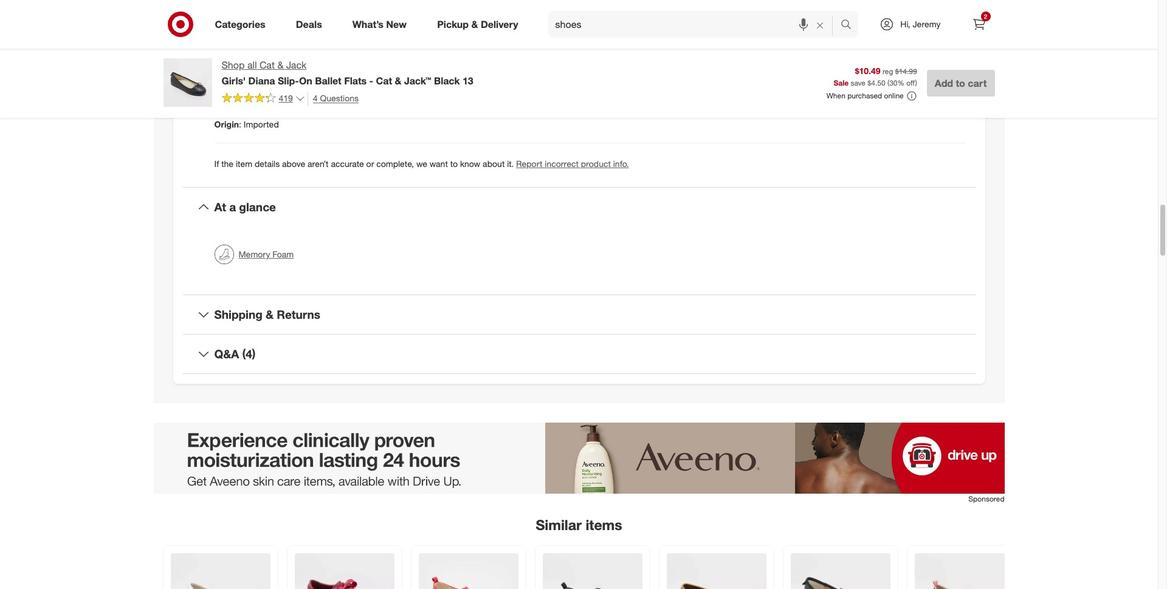 Task type: vqa. For each thing, say whether or not it's contained in the screenshot.
2022
no



Task type: locate. For each thing, give the bounding box(es) containing it.
incorrect
[[545, 159, 579, 169]]

when purchased online
[[827, 91, 904, 101]]

it.
[[507, 159, 514, 169]]

at a glance
[[214, 200, 276, 214]]

or
[[366, 159, 374, 169]]

report incorrect product info. button
[[516, 158, 629, 170]]

0 vertical spatial :
[[233, 45, 235, 56]]

& inside pickup & delivery link
[[471, 18, 478, 30]]

similar
[[536, 517, 582, 534]]

what's
[[352, 18, 384, 30]]

419 link
[[222, 92, 305, 107]]

categories link
[[205, 11, 281, 38]]

questions
[[320, 93, 359, 103]]

$14.99
[[895, 67, 917, 76]]

cat right -
[[376, 75, 392, 87]]

-
[[369, 75, 373, 87]]

0 horizontal spatial to
[[450, 159, 458, 169]]

shop all cat & jack girls' diana slip-on ballet flats - cat & jack™ black 13
[[222, 59, 473, 87]]

: for 196983114145
[[233, 45, 235, 56]]

: up shop
[[233, 45, 235, 56]]

diana
[[248, 75, 275, 87]]

&
[[471, 18, 478, 30], [277, 59, 284, 71], [395, 75, 401, 87], [266, 308, 274, 322]]

5869
[[330, 82, 349, 93]]

196983114145
[[237, 45, 294, 56]]

add
[[935, 77, 953, 89]]

origin
[[214, 119, 239, 130]]

4.50
[[871, 79, 885, 88]]

& left the returns
[[266, 308, 274, 322]]

off
[[907, 79, 915, 88]]

when
[[827, 91, 846, 101]]

$
[[868, 79, 871, 88]]

details
[[255, 159, 280, 169]]

cat down 196983114145
[[260, 59, 275, 71]]

& left jack™
[[395, 75, 401, 87]]

items
[[586, 517, 622, 534]]

cart
[[968, 77, 987, 89]]

above
[[282, 159, 305, 169]]

1 horizontal spatial to
[[956, 77, 965, 89]]

big boys' alfi oxfords - cat & jack™ black 13 image
[[543, 554, 642, 590]]

jack
[[286, 59, 307, 71]]

0 vertical spatial to
[[956, 77, 965, 89]]

%
[[898, 79, 905, 88]]

know
[[460, 159, 480, 169]]

search button
[[835, 11, 865, 40]]

:
[[233, 45, 235, 56], [295, 82, 298, 93], [239, 119, 241, 130]]

number
[[235, 82, 267, 93]]

1 horizontal spatial cat
[[376, 75, 392, 87]]

girls' diana slip-on ballet flats - cat & jack™ white 13 image
[[171, 554, 270, 590]]

a
[[229, 200, 236, 214]]

& right 'pickup'
[[471, 18, 478, 30]]

sponsored
[[969, 495, 1005, 504]]

)
[[915, 79, 917, 88]]

: left imported
[[239, 119, 241, 130]]

toddler girls' nora slip-on ballet flats - cat & jack™ black 6t image
[[791, 554, 890, 590]]

$10.49 reg $14.99 sale save $ 4.50 ( 30 % off )
[[834, 66, 917, 88]]

to right add
[[956, 77, 965, 89]]

2 vertical spatial :
[[239, 119, 241, 130]]

if
[[214, 159, 219, 169]]

to right want
[[450, 159, 458, 169]]

origin : imported
[[214, 119, 279, 130]]

shipping & returns button
[[183, 296, 975, 334]]

shipping & returns
[[214, 308, 320, 322]]

to inside button
[[956, 77, 965, 89]]

4 questions
[[313, 93, 359, 103]]

0 horizontal spatial :
[[233, 45, 235, 56]]

4 questions link
[[308, 92, 359, 106]]

0 horizontal spatial cat
[[260, 59, 275, 71]]

complete,
[[376, 159, 414, 169]]

: for imported
[[239, 119, 241, 130]]

pickup
[[437, 18, 469, 30]]

: left on
[[295, 82, 298, 93]]

reg
[[883, 67, 893, 76]]

to
[[956, 77, 965, 89], [450, 159, 458, 169]]

if the item details above aren't accurate or complete, we want to know about it. report incorrect product info.
[[214, 159, 629, 169]]

deals
[[296, 18, 322, 30]]

memory foam button
[[214, 241, 294, 268]]

2 horizontal spatial :
[[295, 82, 298, 93]]

$10.49
[[855, 66, 881, 76]]

1 vertical spatial :
[[295, 82, 298, 93]]

cat
[[260, 59, 275, 71], [376, 75, 392, 87]]

item
[[236, 159, 252, 169]]

toddler girls' melanie dressy ballet flats - cat & jack™ red image
[[419, 554, 518, 590]]

advertisement region
[[154, 423, 1005, 494]]

1 horizontal spatial :
[[239, 119, 241, 130]]

on
[[299, 75, 312, 87]]

pickup & delivery link
[[427, 11, 533, 38]]

similar items
[[536, 517, 622, 534]]

aren't
[[308, 159, 329, 169]]

1 vertical spatial to
[[450, 159, 458, 169]]

419
[[279, 93, 293, 104]]

at a glance button
[[183, 188, 975, 227]]



Task type: describe. For each thing, give the bounding box(es) containing it.
1 vertical spatial cat
[[376, 75, 392, 87]]

0 vertical spatial cat
[[260, 59, 275, 71]]

& inside shipping & returns 'dropdown button'
[[266, 308, 274, 322]]

jack™
[[404, 75, 431, 87]]

foam
[[273, 249, 294, 260]]

categories
[[215, 18, 265, 30]]

hi,
[[901, 19, 910, 29]]

q&a (4)
[[214, 347, 256, 361]]

report
[[516, 159, 543, 169]]

deals link
[[286, 11, 337, 38]]

q&a (4) button
[[183, 335, 975, 374]]

flats
[[344, 75, 367, 87]]

product
[[581, 159, 611, 169]]

what's new link
[[342, 11, 422, 38]]

all
[[247, 59, 257, 71]]

similar items region
[[154, 423, 1022, 590]]

accurate
[[331, 159, 364, 169]]

we
[[416, 159, 427, 169]]

the
[[221, 159, 233, 169]]

upc
[[214, 45, 233, 56]]

q&a
[[214, 347, 239, 361]]

memory
[[239, 249, 270, 260]]

What can we help you find? suggestions appear below search field
[[548, 11, 844, 38]]

imported
[[244, 119, 279, 130]]

(4)
[[242, 347, 256, 361]]

delivery
[[481, 18, 518, 30]]

boys' alden suede slip-on loafers - cat & jack™ cognac 13 image
[[667, 554, 766, 590]]

pickup & delivery
[[437, 18, 518, 30]]

jeremy
[[913, 19, 941, 29]]

(
[[888, 79, 889, 88]]

item number (dpci) : 093-09-5869
[[214, 82, 349, 93]]

toddler girls' phoebe oxford lace-up shoes - cat & jack™ red image
[[295, 554, 394, 590]]

13
[[463, 75, 473, 87]]

about
[[483, 159, 505, 169]]

add to cart button
[[927, 70, 995, 97]]

search
[[835, 19, 865, 31]]

09-
[[318, 82, 330, 93]]

093-
[[300, 82, 318, 93]]

returns
[[277, 308, 320, 322]]

upc : 196983114145
[[214, 45, 294, 56]]

new
[[386, 18, 407, 30]]

shipping
[[214, 308, 262, 322]]

slip-
[[278, 75, 299, 87]]

toddler girls' addy ballet flats - cat & jack™ image
[[915, 554, 1014, 590]]

info.
[[613, 159, 629, 169]]

girls'
[[222, 75, 246, 87]]

ballet
[[315, 75, 341, 87]]

sale
[[834, 79, 849, 88]]

memory foam
[[239, 249, 294, 260]]

online
[[884, 91, 904, 101]]

& left jack
[[277, 59, 284, 71]]

glance
[[239, 200, 276, 214]]

add to cart
[[935, 77, 987, 89]]

30
[[889, 79, 898, 88]]

hi, jeremy
[[901, 19, 941, 29]]

(dpci)
[[269, 82, 295, 93]]

want
[[430, 159, 448, 169]]

image of girls' diana slip-on ballet flats - cat & jack™ black 13 image
[[163, 58, 212, 107]]

black
[[434, 75, 460, 87]]

what's new
[[352, 18, 407, 30]]

2 link
[[966, 11, 992, 38]]

at
[[214, 200, 226, 214]]

2
[[984, 13, 987, 20]]



